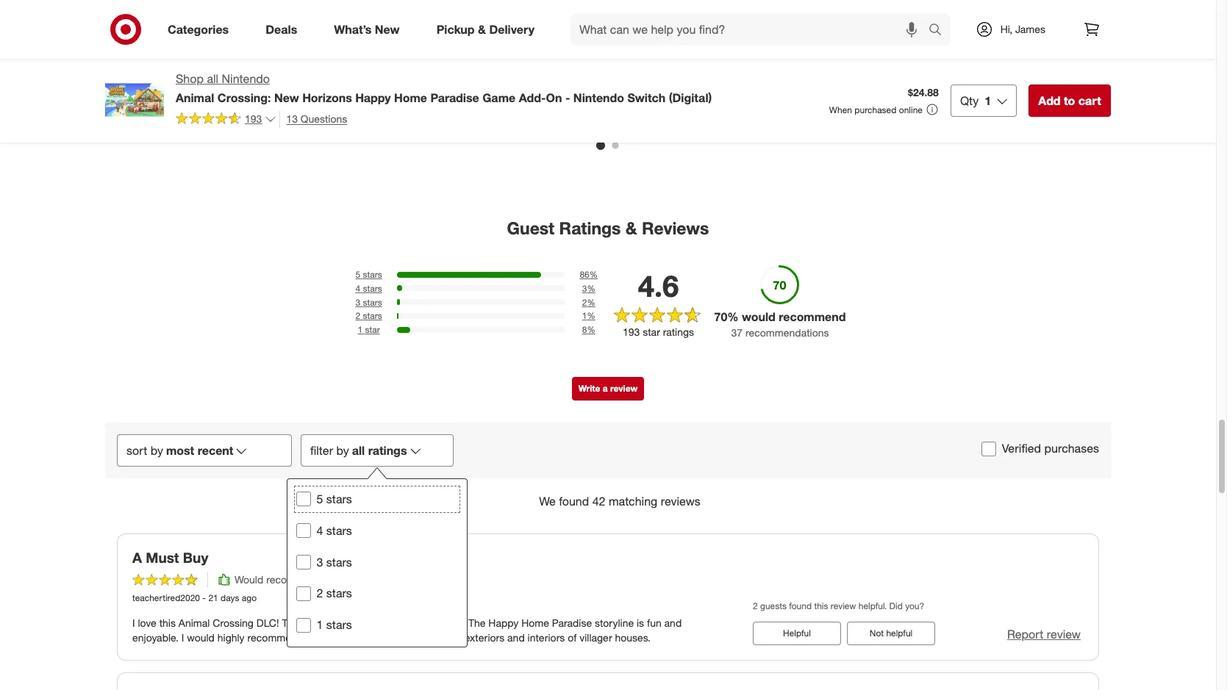 Task type: vqa. For each thing, say whether or not it's contained in the screenshot.
topmost 'sign in'
no



Task type: describe. For each thing, give the bounding box(es) containing it.
3 stars checkbox
[[296, 555, 311, 570]]

193 link
[[176, 111, 277, 129]]

sponsored left aloha
[[264, 104, 307, 115]]

1 vertical spatial 4 stars
[[317, 523, 352, 538]]

a
[[603, 383, 608, 394]]

$29.99 baby shark: sing & swim party - nintendo switch sponsored
[[564, 53, 681, 102]]

deals
[[266, 22, 297, 36]]

3 for stars
[[355, 297, 360, 308]]

1 vertical spatial ratings
[[368, 443, 407, 458]]

not helpful
[[870, 628, 913, 639]]

corsair hs55 surround wired gaming headset for xbox series x|s/playstation 4/5/nintendo switch/pc - white image
[[114, 0, 235, 44]]

we found 42 matching reviews
[[539, 494, 700, 509]]

0 vertical spatial i
[[132, 617, 135, 629]]

$179.99 for steelseries arctis nova 7 wireless gaming headset for playstation 5
[[864, 53, 900, 65]]

$99.99 link
[[714, 0, 834, 115]]

1 vertical spatial 5 stars
[[317, 492, 352, 506]]

2 down 3 %
[[582, 297, 587, 308]]

switch/pc
[[468, 115, 517, 128]]

Verified purchases checkbox
[[981, 442, 996, 456]]

ratings
[[559, 218, 621, 239]]

nova for steelseries arctis nova 7 wireless gaming headset for pc
[[1098, 65, 1122, 78]]

recent
[[198, 443, 233, 458]]

helpful.
[[859, 601, 887, 612]]

cart
[[1078, 93, 1101, 108]]

many
[[342, 617, 367, 629]]

a must buy
[[132, 549, 208, 566]]

0 vertical spatial 3 stars
[[355, 297, 382, 308]]

shop all nintendo animal crossing: new horizons happy home paradise game add-on - nintendo switch (digital)
[[176, 71, 712, 105]]

lite
[[343, 65, 360, 78]]

$29.99
[[564, 53, 595, 65]]

1 for %
[[582, 311, 587, 322]]

are
[[311, 617, 326, 629]]

0 vertical spatial found
[[559, 494, 589, 509]]

image of animal crossing: new horizons happy home paradise game add-on - nintendo switch (digital) image
[[105, 71, 164, 129]]

helpful
[[783, 628, 811, 639]]

categories
[[168, 22, 229, 36]]

what's
[[334, 22, 372, 36]]

report review
[[1007, 627, 1081, 642]]

headset for steelseries arctis nova 7 wireless gaming headset for pc
[[1094, 78, 1133, 91]]

$44.99
[[114, 53, 145, 65]]

$199.99
[[264, 53, 300, 65]]

arctis for sponsored
[[1069, 65, 1095, 78]]

$99.99
[[714, 53, 745, 65]]

steelseries arctis nova 7 wireless gaming headset for pc image
[[1014, 0, 1134, 44]]

paradise inside shop all nintendo animal crossing: new horizons happy home paradise game add-on - nintendo switch (digital)
[[430, 90, 479, 105]]

horizons inside shop all nintendo animal crossing: new horizons happy home paradise game add-on - nintendo switch (digital)
[[302, 90, 352, 105]]

add-
[[519, 90, 546, 105]]

reviews
[[661, 494, 700, 509]]

animal inside $199.99 nintendo switch lite - animal crossing: new horizons bundle - isabelle's aloha edition
[[264, 78, 295, 91]]

13 questions link
[[280, 111, 347, 128]]

0 vertical spatial ratings
[[663, 326, 694, 338]]

guest ratings & reviews
[[507, 218, 709, 239]]

filter by all ratings
[[310, 443, 407, 458]]

1 stars checkbox
[[296, 618, 311, 633]]

5 inside $179.99 steelseries arctis nova 7 wireless gaming headset for playstation 5 sponsored
[[934, 91, 939, 104]]

qty
[[960, 93, 979, 108]]

for for steelseries arctis nova 7 wireless gaming headset for pc
[[1014, 91, 1026, 104]]

fun
[[647, 617, 661, 629]]

shop
[[176, 71, 204, 86]]

recommendations
[[745, 326, 829, 339]]

86 %
[[580, 269, 598, 280]]

on
[[546, 90, 562, 105]]

0 horizontal spatial 3 stars
[[317, 555, 352, 569]]

5 stars checkbox
[[296, 492, 311, 507]]

helpful
[[886, 628, 913, 639]]

% for 1
[[587, 311, 595, 322]]

1 horizontal spatial 4 stars
[[355, 283, 382, 294]]

of
[[568, 631, 577, 644]]

1 for stars
[[317, 618, 323, 632]]

sale
[[158, 65, 175, 76]]

baby shark: sing & swim party - nintendo switch image
[[564, 0, 684, 44]]

animal for crossing:
[[176, 90, 214, 105]]

4/nintendo
[[414, 115, 465, 128]]

would inside i love this animal crossing dlc! there are so many new items to unlock. the happy home paradise storyline is fun and enjoyable. i would highly recommend this to people who like decorating exteriors and interiors of villager houses.
[[187, 631, 215, 644]]

13 questions
[[286, 112, 347, 125]]

helpful button
[[753, 622, 841, 645]]

add
[[1038, 93, 1061, 108]]

for for steelseries arctis nova 7 wireless gaming headset for playstation 5
[[864, 91, 876, 104]]

steelseries arctis 1 wireless gaming headset - black image
[[714, 0, 834, 44]]

switch inside shop all nintendo animal crossing: new horizons happy home paradise game add-on - nintendo switch (digital)
[[627, 90, 666, 105]]

- right lite
[[363, 65, 367, 78]]

$44.99 sale
[[114, 53, 175, 76]]

2 right 2 stars option
[[317, 586, 323, 601]]

- inside $29.99 baby shark: sing & swim party - nintendo switch sponsored
[[591, 78, 595, 91]]

1 vertical spatial review
[[831, 601, 856, 612]]

- up edition
[[343, 91, 347, 104]]

headset inside corsair hs35 stereo wired gaming headset for xbox one/playstation 4/nintendo switch/pc
[[482, 89, 521, 102]]

2 horizontal spatial review
[[1047, 627, 1081, 642]]

new inside $199.99 nintendo switch lite - animal crossing: new horizons bundle - isabelle's aloha edition
[[345, 78, 365, 91]]

$34.99
[[414, 53, 445, 65]]

storyline
[[595, 617, 634, 629]]

is
[[637, 617, 644, 629]]

crossing: inside shop all nintendo animal crossing: new horizons happy home paradise game add-on - nintendo switch (digital)
[[217, 90, 271, 105]]

days
[[221, 592, 239, 603]]

2 horizontal spatial this
[[814, 601, 828, 612]]

pc
[[1029, 91, 1043, 104]]

3 for %
[[582, 283, 587, 294]]

% for 3
[[587, 283, 595, 294]]

0 vertical spatial review
[[610, 383, 638, 394]]

1 horizontal spatial found
[[789, 601, 812, 612]]

3 %
[[582, 283, 595, 294]]

write a review
[[578, 383, 638, 394]]

2 vertical spatial 5
[[317, 492, 323, 506]]

a
[[132, 549, 142, 566]]

purchases
[[1044, 441, 1099, 456]]

86
[[580, 269, 589, 280]]

so
[[329, 617, 340, 629]]

search
[[922, 23, 957, 38]]

1 vertical spatial to
[[420, 617, 429, 629]]

70 % would recommend 37 recommendations
[[714, 310, 846, 339]]

42
[[592, 494, 605, 509]]

villager
[[579, 631, 612, 644]]

purchased
[[855, 104, 897, 115]]

questions
[[301, 112, 347, 125]]

0 horizontal spatial 2 stars
[[317, 586, 352, 601]]

star for 193
[[643, 326, 660, 338]]

2 vertical spatial &
[[625, 218, 637, 239]]

people
[[337, 631, 369, 644]]

gaming for 5
[[905, 78, 942, 91]]

70
[[714, 310, 727, 324]]

gaming for sponsored
[[1055, 78, 1092, 91]]

sponsored up 4/nintendo
[[414, 102, 457, 113]]

hs35
[[462, 76, 488, 89]]

all inside shop all nintendo animal crossing: new horizons happy home paradise game add-on - nintendo switch (digital)
[[207, 71, 218, 86]]

pickup & delivery link
[[424, 13, 553, 46]]

sing
[[623, 65, 643, 78]]

0 vertical spatial and
[[664, 617, 682, 629]]

guest
[[507, 218, 554, 239]]

13
[[286, 112, 298, 125]]

deals link
[[253, 13, 316, 46]]

guests
[[760, 601, 787, 612]]

2 stars checkbox
[[296, 587, 311, 601]]

shark:
[[590, 65, 620, 78]]

1 %
[[582, 311, 595, 322]]

$199.99 nintendo switch lite - animal crossing: new horizons bundle - isabelle's aloha edition
[[264, 53, 371, 117]]

new
[[370, 617, 389, 629]]

corsair
[[414, 76, 459, 89]]

0 horizontal spatial 4
[[317, 523, 323, 538]]

home inside i love this animal crossing dlc! there are so many new items to unlock. the happy home paradise storyline is fun and enjoyable. i would highly recommend this to people who like decorating exteriors and interiors of villager houses.
[[521, 617, 549, 629]]

would recommend
[[235, 573, 322, 586]]

nova for steelseries arctis nova 7 wireless gaming headset for playstation 5
[[948, 65, 972, 78]]

nintendo switch lite - animal crossing: new horizons bundle - isabelle's aloha edition image
[[264, 0, 385, 44]]

would
[[235, 573, 263, 586]]



Task type: locate. For each thing, give the bounding box(es) containing it.
- right on
[[565, 90, 570, 105]]

& inside $29.99 baby shark: sing & swim party - nintendo switch sponsored
[[646, 65, 653, 78]]

steelseries inside $179.99 steelseries arctis nova 7 wireless gaming headset for pc sponsored
[[1014, 65, 1066, 78]]

unlock.
[[432, 617, 465, 629]]

4 stars up 1 star
[[355, 283, 382, 294]]

21
[[208, 592, 218, 603]]

0 horizontal spatial happy
[[355, 90, 391, 105]]

% for 2
[[587, 297, 595, 308]]

exteriors
[[464, 631, 504, 644]]

2 vertical spatial this
[[306, 631, 322, 644]]

1 horizontal spatial $179.99
[[1014, 53, 1050, 65]]

7 inside $179.99 steelseries arctis nova 7 wireless gaming headset for playstation 5 sponsored
[[974, 65, 980, 78]]

arctis for 5
[[919, 65, 945, 78]]

4 stars right 4 stars option
[[317, 523, 352, 538]]

1 vertical spatial 2 stars
[[317, 586, 352, 601]]

1 horizontal spatial this
[[306, 631, 322, 644]]

0 horizontal spatial and
[[507, 631, 525, 644]]

7
[[974, 65, 980, 78], [1124, 65, 1130, 78]]

1 horizontal spatial nova
[[1098, 65, 1122, 78]]

for down wired at the top left of page
[[414, 102, 426, 115]]

to up decorating
[[420, 617, 429, 629]]

2 horizontal spatial gaming
[[1055, 78, 1092, 91]]

for inside $179.99 steelseries arctis nova 7 wireless gaming headset for pc sponsored
[[1014, 91, 1026, 104]]

2 horizontal spatial 3
[[582, 283, 587, 294]]

2 horizontal spatial headset
[[1094, 78, 1133, 91]]

3 stars up 1 star
[[355, 297, 382, 308]]

- inside shop all nintendo animal crossing: new horizons happy home paradise game add-on - nintendo switch (digital)
[[565, 90, 570, 105]]

write a review button
[[572, 377, 644, 401]]

nova inside $179.99 steelseries arctis nova 7 wireless gaming headset for pc sponsored
[[1098, 65, 1122, 78]]

gaming up playstation
[[905, 78, 942, 91]]

all
[[207, 71, 218, 86], [352, 443, 365, 458]]

1 horizontal spatial home
[[521, 617, 549, 629]]

animal down shop
[[176, 90, 214, 105]]

horizons up isabelle's
[[264, 91, 305, 104]]

party
[[564, 78, 588, 91]]

1 horizontal spatial 4
[[355, 283, 360, 294]]

animal inside shop all nintendo animal crossing: new horizons happy home paradise game add-on - nintendo switch (digital)
[[176, 90, 214, 105]]

$179.99 steelseries arctis nova 7 wireless gaming headset for pc sponsored
[[1014, 53, 1133, 115]]

1 horizontal spatial 5 stars
[[355, 269, 382, 280]]

1 vertical spatial recommend
[[266, 573, 322, 586]]

4 up 1 star
[[355, 283, 360, 294]]

sort
[[126, 443, 147, 458]]

corsair hs35 stereo wired gaming headset for xbox one/playstation 4/nintendo switch/pc image
[[414, 0, 534, 44]]

pickup
[[436, 22, 475, 36]]

1 horizontal spatial 3 stars
[[355, 297, 382, 308]]

would inside 70 % would recommend 37 recommendations
[[742, 310, 775, 324]]

0 horizontal spatial nova
[[948, 65, 972, 78]]

1 vertical spatial 3 stars
[[317, 555, 352, 569]]

enjoyable.
[[132, 631, 179, 644]]

arctis up $24.88
[[919, 65, 945, 78]]

found left 42
[[559, 494, 589, 509]]

recommend up recommendations
[[779, 310, 846, 324]]

sort by most recent
[[126, 443, 233, 458]]

gaming inside $179.99 steelseries arctis nova 7 wireless gaming headset for playstation 5 sponsored
[[905, 78, 942, 91]]

arctis
[[919, 65, 945, 78], [1069, 65, 1095, 78]]

nintendo inside $29.99 baby shark: sing & swim party - nintendo switch sponsored
[[598, 78, 640, 91]]

this up "enjoyable."
[[159, 617, 176, 629]]

1 steelseries from the left
[[864, 65, 916, 78]]

% for 70
[[727, 310, 739, 324]]

recommend
[[779, 310, 846, 324], [266, 573, 322, 586], [247, 631, 303, 644]]

report review button
[[1007, 626, 1081, 643]]

wireless inside $179.99 steelseries arctis nova 7 wireless gaming headset for pc sponsored
[[1014, 78, 1053, 91]]

the
[[468, 617, 486, 629]]

2 guests found this review helpful. did you?
[[753, 601, 924, 612]]

animal inside i love this animal crossing dlc! there are so many new items to unlock. the happy home paradise storyline is fun and enjoyable. i would highly recommend this to people who like decorating exteriors and interiors of villager houses.
[[179, 617, 210, 629]]

recommend down dlc! on the left of page
[[247, 631, 303, 644]]

add to cart
[[1038, 93, 1101, 108]]

for inside $179.99 steelseries arctis nova 7 wireless gaming headset for playstation 5 sponsored
[[864, 91, 876, 104]]

193 for 193 star ratings
[[623, 326, 640, 338]]

% up 2 % at left
[[587, 283, 595, 294]]

0 horizontal spatial 5 stars
[[317, 492, 352, 506]]

1 horizontal spatial gaming
[[905, 78, 942, 91]]

0 horizontal spatial gaming
[[444, 89, 480, 102]]

new inside shop all nintendo animal crossing: new horizons happy home paradise game add-on - nintendo switch (digital)
[[274, 90, 299, 105]]

filter
[[310, 443, 333, 458]]

5 up 1 star
[[355, 269, 360, 280]]

0 vertical spatial &
[[478, 22, 486, 36]]

1 horizontal spatial arctis
[[1069, 65, 1095, 78]]

$179.99 up playstation
[[864, 53, 900, 65]]

1 $179.99 from the left
[[864, 53, 900, 65]]

arctis inside $179.99 steelseries arctis nova 7 wireless gaming headset for pc sponsored
[[1069, 65, 1095, 78]]

- left 21
[[202, 592, 206, 603]]

headset down stereo
[[482, 89, 521, 102]]

gaming
[[905, 78, 942, 91], [1055, 78, 1092, 91], [444, 89, 480, 102]]

swim
[[656, 65, 681, 78]]

for left pc
[[1014, 91, 1026, 104]]

switch down sing
[[627, 90, 666, 105]]

3 down 86 at the top of page
[[582, 283, 587, 294]]

isabelle's
[[264, 104, 307, 117]]

by right sort
[[151, 443, 163, 458]]

wireless up playstation
[[864, 78, 903, 91]]

to
[[1064, 93, 1075, 108], [420, 617, 429, 629], [325, 631, 334, 644]]

0 horizontal spatial 4 stars
[[317, 523, 352, 538]]

% for 86
[[589, 269, 598, 280]]

% down 1 %
[[587, 324, 595, 335]]

headset for steelseries arctis nova 7 wireless gaming headset for playstation 5
[[944, 78, 983, 91]]

0 horizontal spatial to
[[325, 631, 334, 644]]

crossing: up the bundle in the top of the page
[[298, 78, 342, 91]]

3
[[582, 283, 587, 294], [355, 297, 360, 308], [317, 555, 323, 569]]

0 horizontal spatial crossing:
[[217, 90, 271, 105]]

ratings down 4.6
[[663, 326, 694, 338]]

pickup & delivery
[[436, 22, 535, 36]]

steelseries up pc
[[1014, 65, 1066, 78]]

buy
[[183, 549, 208, 566]]

% for 8
[[587, 324, 595, 335]]

0 horizontal spatial 5
[[317, 492, 323, 506]]

7 inside $179.99 steelseries arctis nova 7 wireless gaming headset for pc sponsored
[[1124, 65, 1130, 78]]

193 star ratings
[[623, 326, 694, 338]]

crossing: up 193 link
[[217, 90, 271, 105]]

nova inside $179.99 steelseries arctis nova 7 wireless gaming headset for playstation 5 sponsored
[[948, 65, 972, 78]]

switch down swim
[[643, 78, 674, 91]]

1 horizontal spatial and
[[664, 617, 682, 629]]

193 right "8 %"
[[623, 326, 640, 338]]

$179.99 steelseries arctis nova 7 wireless gaming headset for playstation 5 sponsored
[[864, 53, 983, 115]]

home inside shop all nintendo animal crossing: new horizons happy home paradise game add-on - nintendo switch (digital)
[[394, 90, 427, 105]]

for inside corsair hs35 stereo wired gaming headset for xbox one/playstation 4/nintendo switch/pc
[[414, 102, 426, 115]]

5 stars up 1 star
[[355, 269, 382, 280]]

wireless inside $179.99 steelseries arctis nova 7 wireless gaming headset for playstation 5 sponsored
[[864, 78, 903, 91]]

1 stars
[[317, 618, 352, 632]]

8 %
[[582, 324, 595, 335]]

steelseries for pc
[[1014, 65, 1066, 78]]

and left interiors
[[507, 631, 525, 644]]

arctis up cart on the top
[[1069, 65, 1095, 78]]

sponsored inside $179.99 steelseries arctis nova 7 wireless gaming headset for pc sponsored
[[1014, 104, 1057, 115]]

review right report
[[1047, 627, 1081, 642]]

7 up the qty 1
[[974, 65, 980, 78]]

i right "enjoyable."
[[181, 631, 184, 644]]

1 horizontal spatial 2 stars
[[355, 311, 382, 322]]

37
[[731, 326, 743, 339]]

7 for steelseries arctis nova 7 wireless gaming headset for pc
[[1124, 65, 1130, 78]]

- right party
[[591, 78, 595, 91]]

0 horizontal spatial steelseries
[[864, 65, 916, 78]]

$179.99 for steelseries arctis nova 7 wireless gaming headset for pc
[[1014, 53, 1050, 65]]

animal for crossing
[[179, 617, 210, 629]]

we
[[539, 494, 556, 509]]

0 horizontal spatial headset
[[482, 89, 521, 102]]

1 horizontal spatial star
[[643, 326, 660, 338]]

What can we help you find? suggestions appear below search field
[[571, 13, 932, 46]]

2 horizontal spatial to
[[1064, 93, 1075, 108]]

sponsored
[[564, 91, 607, 102], [114, 102, 157, 113], [414, 102, 457, 113], [264, 104, 307, 115], [864, 104, 907, 115], [1014, 104, 1057, 115]]

-
[[363, 65, 367, 78], [591, 78, 595, 91], [565, 90, 570, 105], [343, 91, 347, 104], [202, 592, 206, 603]]

interiors
[[528, 631, 565, 644]]

193 for 193
[[245, 113, 262, 125]]

animal down teachertired2020 - 21 days ago
[[179, 617, 210, 629]]

nova up qty
[[948, 65, 972, 78]]

happy inside i love this animal crossing dlc! there are so many new items to unlock. the happy home paradise storyline is fun and enjoyable. i would highly recommend this to people who like decorating exteriors and interiors of villager houses.
[[488, 617, 519, 629]]

0 horizontal spatial would
[[187, 631, 215, 644]]

0 horizontal spatial home
[[394, 90, 427, 105]]

new right what's
[[375, 22, 400, 36]]

0 horizontal spatial 193
[[245, 113, 262, 125]]

paradise inside i love this animal crossing dlc! there are so many new items to unlock. the happy home paradise storyline is fun and enjoyable. i would highly recommend this to people who like decorating exteriors and interiors of villager houses.
[[552, 617, 592, 629]]

sponsored down pc
[[1014, 104, 1057, 115]]

4 stars checkbox
[[296, 524, 311, 538]]

wireless up pc
[[1014, 78, 1053, 91]]

1 by from the left
[[151, 443, 163, 458]]

1 vertical spatial 4
[[317, 523, 323, 538]]

2 steelseries from the left
[[1014, 65, 1066, 78]]

steelseries for playstation
[[864, 65, 916, 78]]

star for 1
[[365, 324, 380, 335]]

2 left the guests
[[753, 601, 758, 612]]

$24.88
[[908, 86, 939, 99]]

&
[[478, 22, 486, 36], [646, 65, 653, 78], [625, 218, 637, 239]]

you?
[[905, 601, 924, 612]]

1 horizontal spatial wireless
[[1014, 78, 1053, 91]]

2 vertical spatial review
[[1047, 627, 1081, 642]]

this up helpful button
[[814, 601, 828, 612]]

2 stars up 1 star
[[355, 311, 382, 322]]

1
[[985, 93, 991, 108], [582, 311, 587, 322], [358, 324, 363, 335], [317, 618, 323, 632]]

0 horizontal spatial paradise
[[430, 90, 479, 105]]

$179.99 inside $179.99 steelseries arctis nova 7 wireless gaming headset for playstation 5 sponsored
[[864, 53, 900, 65]]

steelseries arctis nova 7 wireless gaming headset for playstation 5 image
[[864, 0, 984, 44]]

0 vertical spatial recommend
[[779, 310, 846, 324]]

1 horizontal spatial review
[[831, 601, 856, 612]]

0 vertical spatial 2 stars
[[355, 311, 382, 322]]

% inside 70 % would recommend 37 recommendations
[[727, 310, 739, 324]]

1 horizontal spatial would
[[742, 310, 775, 324]]

2 nova from the left
[[1098, 65, 1122, 78]]

sponsored down $44.99 sale
[[114, 102, 157, 113]]

this down are
[[306, 631, 322, 644]]

& right sing
[[646, 65, 653, 78]]

highly
[[217, 631, 245, 644]]

1 horizontal spatial 193
[[623, 326, 640, 338]]

categories link
[[155, 13, 247, 46]]

gaming inside $179.99 steelseries arctis nova 7 wireless gaming headset for pc sponsored
[[1055, 78, 1092, 91]]

happy up exteriors
[[488, 617, 519, 629]]

sponsored down playstation
[[864, 104, 907, 115]]

3 up 1 star
[[355, 297, 360, 308]]

1 vertical spatial would
[[187, 631, 215, 644]]

0 vertical spatial 193
[[245, 113, 262, 125]]

0 vertical spatial 4
[[355, 283, 360, 294]]

ratings
[[663, 326, 694, 338], [368, 443, 407, 458]]

sponsored down party
[[564, 91, 607, 102]]

$179.99
[[864, 53, 900, 65], [1014, 53, 1050, 65]]

1 7 from the left
[[974, 65, 980, 78]]

1 horizontal spatial &
[[625, 218, 637, 239]]

1 arctis from the left
[[919, 65, 945, 78]]

dlc!
[[256, 617, 279, 629]]

2 stars up so
[[317, 586, 352, 601]]

what's new link
[[321, 13, 418, 46]]

and
[[664, 617, 682, 629], [507, 631, 525, 644]]

5 right playstation
[[934, 91, 939, 104]]

4 right 4 stars option
[[317, 523, 323, 538]]

3 stars right 3 stars option
[[317, 555, 352, 569]]

8
[[582, 324, 587, 335]]

0 horizontal spatial review
[[610, 383, 638, 394]]

0 horizontal spatial arctis
[[919, 65, 945, 78]]

1 vertical spatial and
[[507, 631, 525, 644]]

when purchased online
[[829, 104, 923, 115]]

recommend inside i love this animal crossing dlc! there are so many new items to unlock. the happy home paradise storyline is fun and enjoyable. i would highly recommend this to people who like decorating exteriors and interiors of villager houses.
[[247, 631, 303, 644]]

i left love on the bottom left of the page
[[132, 617, 135, 629]]

and right fun
[[664, 617, 682, 629]]

paradise up of
[[552, 617, 592, 629]]

1 vertical spatial all
[[352, 443, 365, 458]]

1 horizontal spatial ratings
[[663, 326, 694, 338]]

new up "13"
[[274, 90, 299, 105]]

1 vertical spatial &
[[646, 65, 653, 78]]

when
[[829, 104, 852, 115]]

7 down steelseries arctis nova 7 wireless gaming headset for pc image
[[1124, 65, 1130, 78]]

0 vertical spatial 5
[[934, 91, 939, 104]]

2 by from the left
[[336, 443, 349, 458]]

arctis inside $179.99 steelseries arctis nova 7 wireless gaming headset for playstation 5 sponsored
[[919, 65, 945, 78]]

2 $179.99 from the left
[[1014, 53, 1050, 65]]

0 horizontal spatial found
[[559, 494, 589, 509]]

sponsored inside $179.99 steelseries arctis nova 7 wireless gaming headset for playstation 5 sponsored
[[864, 104, 907, 115]]

teachertired2020 - 21 days ago
[[132, 592, 257, 603]]

home down corsair
[[394, 90, 427, 105]]

crossing
[[213, 617, 254, 629]]

by
[[151, 443, 163, 458], [336, 443, 349, 458]]

to inside button
[[1064, 93, 1075, 108]]

headset up cart on the top
[[1094, 78, 1133, 91]]

1 horizontal spatial crossing:
[[298, 78, 342, 91]]

sponsored inside $29.99 baby shark: sing & swim party - nintendo switch sponsored
[[564, 91, 607, 102]]

0 horizontal spatial 7
[[974, 65, 980, 78]]

2 horizontal spatial for
[[1014, 91, 1026, 104]]

1 horizontal spatial all
[[352, 443, 365, 458]]

would
[[742, 310, 775, 324], [187, 631, 215, 644]]

all right shop
[[207, 71, 218, 86]]

must
[[146, 549, 179, 566]]

1 for star
[[358, 324, 363, 335]]

0 horizontal spatial ratings
[[368, 443, 407, 458]]

1 horizontal spatial i
[[181, 631, 184, 644]]

aloha
[[310, 104, 336, 117]]

horizons up questions
[[302, 90, 352, 105]]

2 up 1 star
[[355, 311, 360, 322]]

& right pickup at the left top
[[478, 22, 486, 36]]

paradise down corsair
[[430, 90, 479, 105]]

i
[[132, 617, 135, 629], [181, 631, 184, 644]]

edition
[[339, 104, 371, 117]]

& right ratings
[[625, 218, 637, 239]]

1 horizontal spatial 3
[[355, 297, 360, 308]]

wired
[[414, 89, 441, 102]]

1 vertical spatial paradise
[[552, 617, 592, 629]]

1 vertical spatial home
[[521, 617, 549, 629]]

1 horizontal spatial steelseries
[[1014, 65, 1066, 78]]

2 7 from the left
[[1124, 65, 1130, 78]]

0 vertical spatial 3
[[582, 283, 587, 294]]

wireless for playstation
[[864, 78, 903, 91]]

2 horizontal spatial new
[[375, 22, 400, 36]]

0 vertical spatial home
[[394, 90, 427, 105]]

1 vertical spatial 193
[[623, 326, 640, 338]]

0 horizontal spatial for
[[414, 102, 426, 115]]

2 horizontal spatial &
[[646, 65, 653, 78]]

game
[[482, 90, 516, 105]]

ratings right filter
[[368, 443, 407, 458]]

1 horizontal spatial happy
[[488, 617, 519, 629]]

% down 3 %
[[587, 297, 595, 308]]

2 stars
[[355, 311, 382, 322], [317, 586, 352, 601]]

0 horizontal spatial new
[[274, 90, 299, 105]]

animal down $199.99 on the left top of page
[[264, 78, 295, 91]]

7 for steelseries arctis nova 7 wireless gaming headset for playstation 5
[[974, 65, 980, 78]]

i love this animal crossing dlc! there are so many new items to unlock. the happy home paradise storyline is fun and enjoyable. i would highly recommend this to people who like decorating exteriors and interiors of villager houses.
[[132, 617, 682, 644]]

love
[[138, 617, 156, 629]]

4
[[355, 283, 360, 294], [317, 523, 323, 538]]

0 horizontal spatial this
[[159, 617, 176, 629]]

corsair hs35 stereo wired gaming headset for xbox one/playstation 4/nintendo switch/pc
[[414, 76, 530, 128]]

stereo
[[491, 76, 521, 89]]

$179.99 down james
[[1014, 53, 1050, 65]]

2 arctis from the left
[[1069, 65, 1095, 78]]

1 vertical spatial 3
[[355, 297, 360, 308]]

would up 37
[[742, 310, 775, 324]]

193 left isabelle's
[[245, 113, 262, 125]]

happy inside shop all nintendo animal crossing: new horizons happy home paradise game add-on - nintendo switch (digital)
[[355, 90, 391, 105]]

0 horizontal spatial 3
[[317, 555, 323, 569]]

to right add
[[1064, 93, 1075, 108]]

horizons inside $199.99 nintendo switch lite - animal crossing: new horizons bundle - isabelle's aloha edition
[[264, 91, 305, 104]]

houses.
[[615, 631, 651, 644]]

% up 37
[[727, 310, 739, 324]]

happy down lite
[[355, 90, 391, 105]]

recommend up 2 stars option
[[266, 573, 322, 586]]

1 vertical spatial this
[[159, 617, 176, 629]]

one/playstation
[[456, 102, 530, 115]]

new down lite
[[345, 78, 365, 91]]

gaming down hs35
[[444, 89, 480, 102]]

headset inside $179.99 steelseries arctis nova 7 wireless gaming headset for pc sponsored
[[1094, 78, 1133, 91]]

5 right '5 stars' checkbox
[[317, 492, 323, 506]]

nova up cart on the top
[[1098, 65, 1122, 78]]

2 vertical spatial to
[[325, 631, 334, 644]]

there
[[282, 617, 308, 629]]

switch inside $199.99 nintendo switch lite - animal crossing: new horizons bundle - isabelle's aloha edition
[[309, 65, 340, 78]]

steelseries inside $179.99 steelseries arctis nova 7 wireless gaming headset for playstation 5 sponsored
[[864, 65, 916, 78]]

nintendo inside $199.99 nintendo switch lite - animal crossing: new horizons bundle - isabelle's aloha edition
[[264, 65, 306, 78]]

0 vertical spatial 5 stars
[[355, 269, 382, 280]]

found up helpful
[[789, 601, 812, 612]]

decorating
[[412, 631, 462, 644]]

1 horizontal spatial 5
[[355, 269, 360, 280]]

0 horizontal spatial by
[[151, 443, 163, 458]]

review left helpful.
[[831, 601, 856, 612]]

4.6
[[638, 269, 679, 304]]

stars
[[363, 269, 382, 280], [363, 283, 382, 294], [363, 297, 382, 308], [363, 311, 382, 322], [327, 492, 352, 506], [327, 523, 352, 538], [327, 555, 352, 569], [327, 586, 352, 601], [327, 618, 352, 632]]

switch inside $29.99 baby shark: sing & swim party - nintendo switch sponsored
[[643, 78, 674, 91]]

2 %
[[582, 297, 595, 308]]

headset
[[944, 78, 983, 91], [1094, 78, 1133, 91], [482, 89, 521, 102]]

qty 1
[[960, 93, 991, 108]]

0 horizontal spatial all
[[207, 71, 218, 86]]

for up purchased
[[864, 91, 876, 104]]

1 vertical spatial happy
[[488, 617, 519, 629]]

3 stars
[[355, 297, 382, 308], [317, 555, 352, 569]]

2 wireless from the left
[[1014, 78, 1053, 91]]

5 stars right '5 stars' checkbox
[[317, 492, 352, 506]]

all right filter
[[352, 443, 365, 458]]

1 vertical spatial 5
[[355, 269, 360, 280]]

not
[[870, 628, 884, 639]]

recommend inside 70 % would recommend 37 recommendations
[[779, 310, 846, 324]]

% up 3 %
[[589, 269, 598, 280]]

headset up qty
[[944, 78, 983, 91]]

wireless for pc
[[1014, 78, 1053, 91]]

to down so
[[325, 631, 334, 644]]

2 horizontal spatial 5
[[934, 91, 939, 104]]

0 horizontal spatial i
[[132, 617, 135, 629]]

headset inside $179.99 steelseries arctis nova 7 wireless gaming headset for playstation 5 sponsored
[[944, 78, 983, 91]]

1 nova from the left
[[948, 65, 972, 78]]

by for sort by
[[151, 443, 163, 458]]

add to cart button
[[1029, 84, 1111, 117]]

paradise
[[430, 90, 479, 105], [552, 617, 592, 629]]

1 wireless from the left
[[864, 78, 903, 91]]

gaming inside corsair hs35 stereo wired gaming headset for xbox one/playstation 4/nintendo switch/pc
[[444, 89, 480, 102]]

gaming up add to cart
[[1055, 78, 1092, 91]]

crossing: inside $199.99 nintendo switch lite - animal crossing: new horizons bundle - isabelle's aloha edition
[[298, 78, 342, 91]]

1 vertical spatial i
[[181, 631, 184, 644]]

0 vertical spatial paradise
[[430, 90, 479, 105]]

$179.99 inside $179.99 steelseries arctis nova 7 wireless gaming headset for pc sponsored
[[1014, 53, 1050, 65]]

home up interiors
[[521, 617, 549, 629]]

by for filter by
[[336, 443, 349, 458]]

1 horizontal spatial for
[[864, 91, 876, 104]]

1 horizontal spatial by
[[336, 443, 349, 458]]

switch
[[309, 65, 340, 78], [643, 78, 674, 91], [627, 90, 666, 105]]



